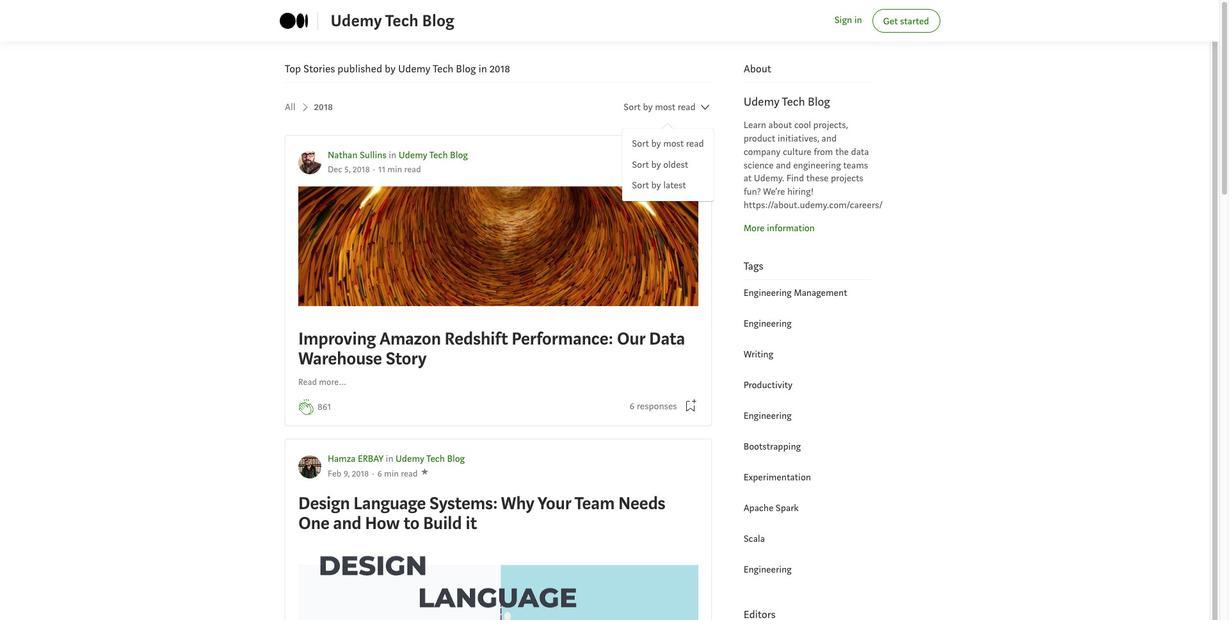 Task type: vqa. For each thing, say whether or not it's contained in the screenshot.
Sulpizi
no



Task type: describe. For each thing, give the bounding box(es) containing it.
2018 link
[[314, 96, 333, 119]]

latest
[[664, 179, 686, 192]]

1 engineering link from the top
[[744, 318, 792, 330]]

improving
[[298, 327, 376, 350]]

the
[[836, 146, 849, 158]]

find
[[787, 173, 805, 185]]

these
[[807, 173, 829, 185]]

engineering for engineering management
[[744, 287, 792, 299]]

and inside design language systems: why your team needs one and how to build it
[[333, 512, 362, 535]]

systems:
[[430, 492, 498, 515]]

sort by oldest
[[632, 159, 689, 171]]

story
[[386, 347, 427, 370]]

udemy tech blog link for erbay
[[396, 453, 465, 465]]

hamza erbay link
[[328, 453, 384, 465]]

more…
[[319, 377, 347, 388]]

feb
[[328, 468, 342, 480]]

engineering management
[[744, 287, 848, 299]]

1 vertical spatial and
[[776, 159, 791, 171]]

sign in
[[835, 14, 863, 26]]

amazon
[[380, 327, 441, 350]]

go to the profile of nathan sullins image
[[298, 151, 322, 174]]

started
[[901, 15, 930, 28]]

engineering for 1st engineering link from the bottom
[[744, 564, 792, 576]]

more
[[744, 222, 765, 234]]

fun?
[[744, 186, 761, 198]]

sort by latest button
[[632, 179, 704, 193]]

engineering for 2nd engineering link from the bottom
[[744, 410, 792, 422]]

bootstrapping link
[[744, 441, 801, 453]]

improving amazon redshift performance: our data warehouse story
[[298, 327, 685, 370]]

dec 5, 2018 link
[[328, 164, 370, 175]]

culture
[[783, 146, 812, 158]]

0 horizontal spatial udemy tech blog
[[331, 10, 455, 31]]

projects
[[831, 173, 864, 185]]

sign
[[835, 14, 853, 26]]

sort for sort by oldest button
[[632, 159, 649, 171]]

get started
[[884, 15, 930, 28]]

6 responses link
[[630, 399, 677, 414]]

3 engineering link from the top
[[744, 564, 792, 576]]

experimentation link
[[744, 471, 811, 483]]

scala link
[[744, 533, 765, 545]]

udemy right published
[[398, 62, 431, 76]]

at
[[744, 173, 752, 185]]

sort for "sort by latest" button
[[632, 179, 649, 192]]

from
[[814, 146, 834, 158]]

about
[[744, 62, 772, 76]]

we're
[[763, 186, 786, 198]]

information
[[767, 222, 815, 234]]

read more… link
[[298, 376, 347, 390]]

6 min read image
[[378, 468, 418, 480]]

hamza
[[328, 453, 356, 465]]

experimentation
[[744, 471, 811, 483]]

design language systems: why your team needs one and how to build it
[[298, 492, 666, 535]]

dec 5, 2018
[[328, 164, 370, 175]]

projects,
[[814, 119, 849, 131]]

bootstrapping
[[744, 441, 801, 453]]

top stories published by udemy tech blog in 2018
[[285, 62, 510, 76]]

erbay
[[358, 453, 384, 465]]

0 vertical spatial sort by most read button
[[624, 96, 712, 119]]

sort by latest
[[632, 179, 686, 192]]

scala
[[744, 533, 765, 545]]

feb 9, 2018 link
[[328, 468, 369, 480]]

sign in link
[[835, 14, 863, 28]]

apache spark link
[[744, 502, 799, 514]]

read
[[298, 377, 317, 388]]

one
[[298, 512, 330, 535]]

udemy up the 11 min read image
[[399, 149, 428, 162]]

1 horizontal spatial udemy tech blog
[[744, 94, 831, 110]]

udemy up 6 min read "image"
[[396, 453, 425, 465]]

1 vertical spatial read
[[687, 138, 704, 150]]

productivity
[[744, 379, 793, 391]]

sort by oldest button
[[632, 158, 704, 172]]

udemy up learn
[[744, 94, 780, 110]]

redshift
[[445, 327, 508, 350]]

product
[[744, 133, 776, 145]]

your
[[538, 492, 572, 515]]

writing
[[744, 348, 774, 360]]

engineering for 1st engineering link from the top of the page
[[744, 318, 792, 330]]

to
[[404, 512, 420, 535]]



Task type: locate. For each thing, give the bounding box(es) containing it.
sort by most read
[[624, 101, 696, 113], [632, 138, 704, 150]]

apache spark
[[744, 502, 799, 514]]

sort for the bottommost sort by most read button
[[632, 138, 649, 150]]

nathan sullins link
[[328, 149, 387, 162]]

get started link
[[873, 9, 941, 33]]

udemy
[[331, 10, 382, 31], [398, 62, 431, 76], [744, 94, 780, 110], [399, 149, 428, 162], [396, 453, 425, 465]]

and
[[822, 133, 837, 145], [776, 159, 791, 171], [333, 512, 362, 535]]

language
[[354, 492, 426, 515]]

udemy tech blog up about
[[744, 94, 831, 110]]

data
[[650, 327, 685, 350]]

1 vertical spatial udemy tech blog link
[[399, 149, 468, 162]]

0 vertical spatial most
[[655, 101, 676, 113]]

design
[[298, 492, 350, 515]]

2 horizontal spatial and
[[822, 133, 837, 145]]

by for the bottommost sort by most read button
[[652, 138, 661, 150]]

2 vertical spatial and
[[333, 512, 362, 535]]

nathan sullins in udemy tech blog
[[328, 149, 468, 162]]

and right one
[[333, 512, 362, 535]]

engineering link
[[744, 318, 792, 330], [744, 410, 792, 422], [744, 564, 792, 576]]

2018
[[490, 62, 510, 76], [314, 101, 333, 113], [353, 164, 370, 175], [352, 468, 369, 480]]

1 vertical spatial udemy tech blog
[[744, 94, 831, 110]]

6 responses
[[630, 400, 677, 412]]

how
[[365, 512, 400, 535]]

dec
[[328, 164, 343, 175]]

tags
[[744, 259, 764, 273]]

feb 9, 2018
[[328, 468, 369, 480]]

0 vertical spatial sort by most read
[[624, 101, 696, 113]]

6
[[630, 400, 635, 412]]

nathan
[[328, 149, 358, 162]]

science
[[744, 159, 774, 171]]

engineering link down scala link
[[744, 564, 792, 576]]

hamza erbay in udemy tech blog
[[328, 453, 465, 465]]

5,
[[345, 164, 351, 175]]

sort by most read button
[[624, 96, 712, 119], [632, 137, 704, 152]]

https://about.udemy.com/careers/
[[744, 199, 883, 211]]

needs
[[619, 492, 666, 515]]

0 vertical spatial udemy tech blog
[[331, 10, 455, 31]]

cool
[[795, 119, 812, 131]]

sort by most read inside button
[[624, 101, 696, 113]]

get
[[884, 15, 899, 28]]

1 vertical spatial most
[[664, 138, 684, 150]]

2 vertical spatial engineering link
[[744, 564, 792, 576]]

udemy tech blog link for sullins
[[399, 149, 468, 162]]

improving amazon redshift performance: our data warehouse story link
[[298, 186, 699, 372]]

all
[[285, 101, 296, 113]]

udemy tech blog link up top stories published by udemy tech blog in 2018
[[331, 8, 455, 33]]

learn
[[744, 119, 767, 131]]

udemy tech blog up top stories published by udemy tech blog in 2018
[[331, 10, 455, 31]]

0 horizontal spatial and
[[333, 512, 362, 535]]

udemy.
[[754, 173, 785, 185]]

1 vertical spatial sort by most read
[[632, 138, 704, 150]]

by for "sort by latest" button
[[652, 179, 661, 192]]

go to the profile of hamza erbay image
[[298, 455, 322, 478]]

all link
[[285, 96, 312, 119]]

most up oldest
[[664, 138, 684, 150]]

engineering down tags
[[744, 287, 792, 299]]

more information link
[[744, 222, 815, 234]]

sullins
[[360, 149, 387, 162]]

in inside sign in link
[[855, 14, 863, 26]]

our
[[617, 327, 646, 350]]

engineering link up writing
[[744, 318, 792, 330]]

sort
[[624, 101, 641, 113], [632, 138, 649, 150], [632, 159, 649, 171], [632, 179, 649, 192]]

0 vertical spatial read
[[678, 101, 696, 113]]

udemy tech blog link
[[331, 8, 455, 33], [399, 149, 468, 162], [396, 453, 465, 465]]

published
[[338, 62, 382, 76]]

management
[[794, 287, 848, 299]]

1 vertical spatial engineering link
[[744, 410, 792, 422]]

engineering down productivity
[[744, 410, 792, 422]]

spark
[[776, 502, 799, 514]]

team
[[575, 492, 615, 515]]

0 vertical spatial udemy tech blog link
[[331, 8, 455, 33]]

learn about cool projects, product initiatives, and company culture from the data science and engineering teams at udemy. find these projects fun? we're hiring! https://about.udemy.com/careers/
[[744, 119, 883, 211]]

why
[[501, 492, 535, 515]]

sort by most read up sort by oldest
[[624, 101, 696, 113]]

and up find
[[776, 159, 791, 171]]

2 engineering link from the top
[[744, 410, 792, 422]]

udemy tech blog link up 6 min read "image"
[[396, 453, 465, 465]]

11 min read image
[[378, 164, 421, 175]]

udemy tech blog link up the 11 min read image
[[399, 149, 468, 162]]

engineering
[[794, 159, 842, 171]]

productivity link
[[744, 379, 793, 391]]

teams
[[844, 159, 869, 171]]

2 engineering from the top
[[744, 318, 792, 330]]

oldest
[[664, 159, 689, 171]]

top
[[285, 62, 301, 76]]

1 vertical spatial sort by most read button
[[632, 137, 704, 152]]

861
[[318, 401, 331, 413]]

responses
[[637, 400, 677, 412]]

3 engineering from the top
[[744, 410, 792, 422]]

engineering down scala link
[[744, 564, 792, 576]]

build it
[[423, 512, 477, 535]]

1 engineering from the top
[[744, 287, 792, 299]]

0 vertical spatial engineering link
[[744, 318, 792, 330]]

company
[[744, 146, 781, 158]]

0 vertical spatial and
[[822, 133, 837, 145]]

2 vertical spatial udemy tech blog link
[[396, 453, 465, 465]]

data
[[852, 146, 870, 158]]

most up sort by oldest
[[655, 101, 676, 113]]

warehouse
[[298, 347, 382, 370]]

https://about.udemy.com/careers/ link
[[744, 199, 883, 211]]

writing link
[[744, 348, 774, 360]]

read
[[678, 101, 696, 113], [687, 138, 704, 150]]

engineering up writing
[[744, 318, 792, 330]]

4 engineering from the top
[[744, 564, 792, 576]]

sort by most read up sort by oldest button
[[632, 138, 704, 150]]

hiring!
[[788, 186, 814, 198]]

and down projects,
[[822, 133, 837, 145]]

engineering link down productivity
[[744, 410, 792, 422]]

by for sort by oldest button
[[652, 159, 661, 171]]

by
[[385, 62, 396, 76], [643, 101, 653, 113], [652, 138, 661, 150], [652, 159, 661, 171], [652, 179, 661, 192]]

about
[[769, 119, 792, 131]]

1 horizontal spatial and
[[776, 159, 791, 171]]

performance:
[[512, 327, 614, 350]]

read more…
[[298, 377, 347, 388]]

9,
[[344, 468, 350, 480]]

stories
[[304, 62, 335, 76]]

apache
[[744, 502, 774, 514]]

udemy up published
[[331, 10, 382, 31]]

design language systems: why your team needs one and how to build it link
[[298, 490, 699, 620]]

initiatives,
[[778, 133, 820, 145]]

861 button
[[318, 401, 331, 415]]



